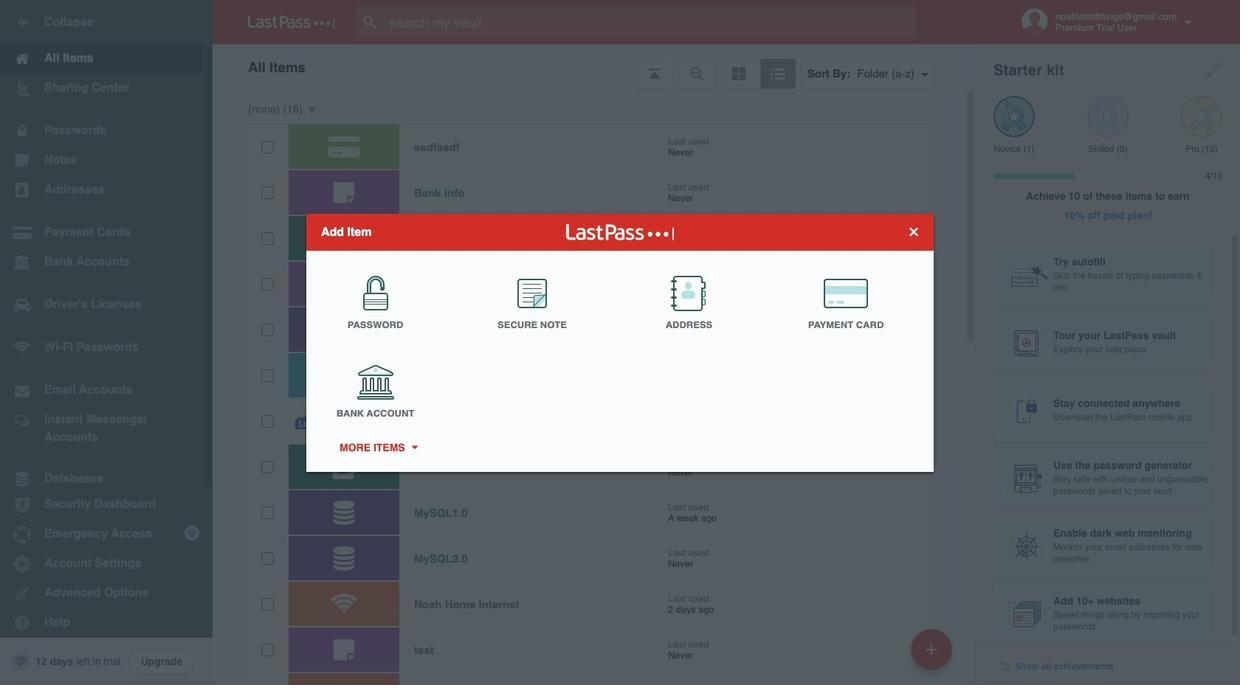 Task type: vqa. For each thing, say whether or not it's contained in the screenshot.
text field
no



Task type: locate. For each thing, give the bounding box(es) containing it.
new item image
[[927, 645, 937, 655]]

search my vault text field
[[356, 6, 946, 38]]

caret right image
[[409, 446, 419, 450]]

dialog
[[306, 214, 934, 472]]

lastpass image
[[248, 16, 335, 29]]



Task type: describe. For each thing, give the bounding box(es) containing it.
Search search field
[[356, 6, 946, 38]]

main navigation navigation
[[0, 0, 213, 686]]

new item navigation
[[906, 625, 961, 686]]

vault options navigation
[[213, 44, 976, 89]]



